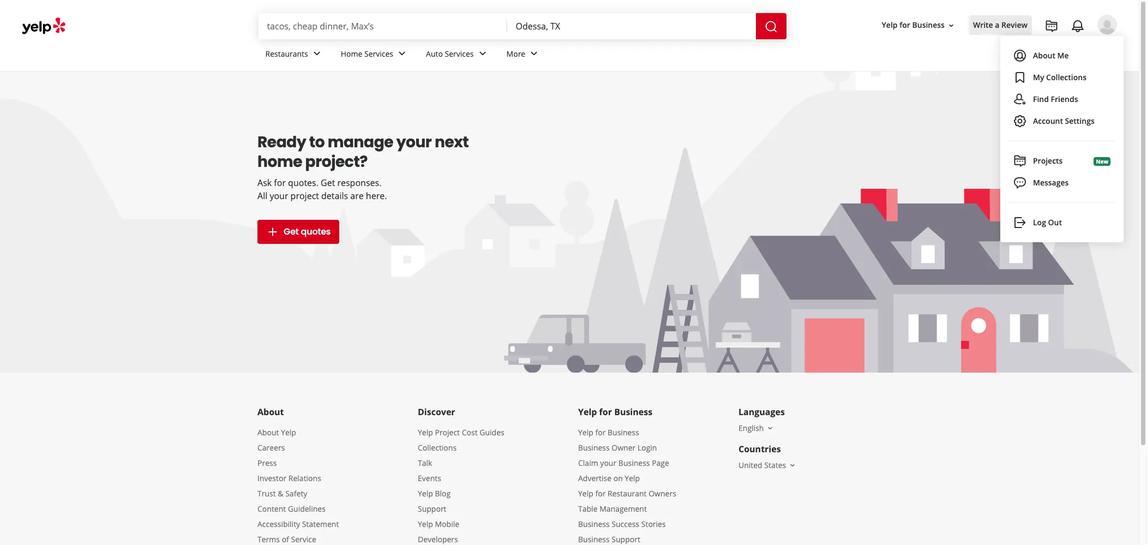 Task type: describe. For each thing, give the bounding box(es) containing it.
for inside button
[[900, 20, 911, 30]]

24 add v2 image
[[266, 225, 279, 239]]

your inside yelp for business business owner login claim your business page advertise on yelp yelp for restaurant owners table management business success stories business support
[[601, 458, 617, 468]]

about for about me
[[1034, 50, 1056, 61]]

messages
[[1034, 177, 1070, 188]]

of
[[282, 534, 289, 545]]

support inside yelp project cost guides collections talk events yelp blog support yelp mobile developers
[[418, 504, 447, 514]]

write a review link
[[969, 16, 1033, 35]]

terms of service link
[[258, 534, 317, 545]]

claim
[[579, 458, 599, 468]]

developers
[[418, 534, 458, 545]]

business owner login link
[[579, 443, 657, 453]]

yelp for business business owner login claim your business page advertise on yelp yelp for restaurant owners table management business success stories business support
[[579, 427, 677, 545]]

24 chevron down v2 image for auto services
[[476, 47, 489, 60]]

collections inside 'my collections' link
[[1047, 72, 1087, 82]]

business support link
[[579, 534, 641, 545]]

me
[[1058, 50, 1070, 61]]

owner
[[612, 443, 636, 453]]

1 vertical spatial your
[[270, 190, 288, 202]]

yelp project cost guides link
[[418, 427, 505, 438]]

restaurants
[[266, 48, 308, 59]]

get inside ready to manage your next home project? ask for quotes. get responses. all your project details are here.
[[321, 177, 335, 189]]

friends
[[1052, 94, 1079, 104]]

account
[[1034, 116, 1064, 126]]

home services link
[[332, 39, 418, 71]]

table management link
[[579, 504, 647, 514]]

states
[[765, 460, 787, 471]]

united states
[[739, 460, 787, 471]]

content
[[258, 504, 286, 514]]

write
[[974, 20, 994, 30]]

press
[[258, 458, 277, 468]]

24 project v2 image
[[1014, 154, 1027, 168]]

for inside ready to manage your next home project? ask for quotes. get responses. all your project details are here.
[[274, 177, 286, 189]]

user actions element
[[874, 14, 1133, 81]]

find friends
[[1034, 94, 1079, 104]]

my
[[1034, 72, 1045, 82]]

page
[[652, 458, 670, 468]]

statement
[[302, 519, 339, 529]]

write a review
[[974, 20, 1028, 30]]

messages link
[[1008, 172, 1118, 194]]

about yelp link
[[258, 427, 296, 438]]

about yelp careers press investor relations trust & safety content guidelines accessibility statement terms of service
[[258, 427, 339, 545]]

yelp for business link
[[579, 427, 640, 438]]

find friends link
[[1010, 88, 1116, 110]]

24 log out v2 image
[[1014, 216, 1027, 229]]

search image
[[765, 20, 778, 33]]

none field find
[[267, 20, 499, 32]]

countries
[[739, 443, 781, 455]]

guides
[[480, 427, 505, 438]]

24 settings v2 image
[[1014, 115, 1027, 128]]

on
[[614, 473, 623, 484]]

log out button
[[1010, 212, 1116, 234]]

accessibility
[[258, 519, 300, 529]]

auto services link
[[418, 39, 498, 71]]

account settings
[[1034, 116, 1095, 126]]

account settings link
[[1010, 110, 1116, 132]]

24 chevron down v2 image for home services
[[396, 47, 409, 60]]

stories
[[642, 519, 666, 529]]

yelp for restaurant owners link
[[579, 489, 677, 499]]

cost
[[462, 427, 478, 438]]

manage
[[328, 132, 394, 153]]

careers
[[258, 443, 285, 453]]

business success stories link
[[579, 519, 666, 529]]

settings
[[1066, 116, 1095, 126]]

log out
[[1034, 217, 1063, 228]]

owners
[[649, 489, 677, 499]]

log
[[1034, 217, 1047, 228]]

advertise
[[579, 473, 612, 484]]

terms
[[258, 534, 280, 545]]

16 chevron down v2 image for english
[[767, 424, 775, 433]]

my collections
[[1034, 72, 1087, 82]]

relations
[[289, 473, 321, 484]]

projects image
[[1046, 20, 1059, 33]]

business inside button
[[913, 20, 945, 30]]

trust
[[258, 489, 276, 499]]

home
[[258, 151, 302, 172]]

discover
[[418, 406, 456, 418]]

1 vertical spatial yelp for business
[[579, 406, 653, 418]]

support inside yelp for business business owner login claim your business page advertise on yelp yelp for restaurant owners table management business success stories business support
[[612, 534, 641, 545]]

here.
[[366, 190, 387, 202]]

about for about yelp careers press investor relations trust & safety content guidelines accessibility statement terms of service
[[258, 427, 279, 438]]

review
[[1002, 20, 1028, 30]]

yelp for business button
[[878, 16, 961, 35]]

home services
[[341, 48, 394, 59]]

mobile
[[435, 519, 460, 529]]

advertise on yelp link
[[579, 473, 640, 484]]

investor relations link
[[258, 473, 321, 484]]

are
[[351, 190, 364, 202]]

press link
[[258, 458, 277, 468]]

business categories element
[[257, 39, 1118, 71]]



Task type: locate. For each thing, give the bounding box(es) containing it.
24 chevron down v2 image right the more at the left
[[528, 47, 541, 60]]

1 horizontal spatial get
[[321, 177, 335, 189]]

1 horizontal spatial collections
[[1047, 72, 1087, 82]]

your left next
[[397, 132, 432, 153]]

yelp mobile link
[[418, 519, 460, 529]]

support down success
[[612, 534, 641, 545]]

details
[[322, 190, 348, 202]]

about inside about yelp careers press investor relations trust & safety content guidelines accessibility statement terms of service
[[258, 427, 279, 438]]

1 horizontal spatial none field
[[516, 20, 748, 32]]

projects
[[1034, 156, 1064, 166]]

to
[[309, 132, 325, 153]]

about up about yelp link in the left of the page
[[258, 406, 284, 418]]

2 vertical spatial your
[[601, 458, 617, 468]]

2 none field from the left
[[516, 20, 748, 32]]

0 horizontal spatial services
[[365, 48, 394, 59]]

24 message v2 image
[[1014, 176, 1027, 189]]

0 horizontal spatial collections
[[418, 443, 457, 453]]

support link
[[418, 504, 447, 514]]

get inside button
[[284, 225, 299, 238]]

none field near
[[516, 20, 748, 32]]

16 chevron down v2 image
[[948, 21, 956, 30], [767, 424, 775, 433]]

1 horizontal spatial 16 chevron down v2 image
[[948, 21, 956, 30]]

services right the auto
[[445, 48, 474, 59]]

collections inside yelp project cost guides collections talk events yelp blog support yelp mobile developers
[[418, 443, 457, 453]]

all
[[258, 190, 268, 202]]

24 profile v2 image
[[1014, 49, 1027, 62]]

2 horizontal spatial your
[[601, 458, 617, 468]]

1 horizontal spatial support
[[612, 534, 641, 545]]

2 services from the left
[[445, 48, 474, 59]]

quotes.
[[288, 177, 319, 189]]

yelp for business inside button
[[882, 20, 945, 30]]

0 horizontal spatial 24 chevron down v2 image
[[310, 47, 324, 60]]

24 chevron down v2 image right auto services
[[476, 47, 489, 60]]

out
[[1049, 217, 1063, 228]]

1 vertical spatial about
[[258, 406, 284, 418]]

2 24 chevron down v2 image from the left
[[476, 47, 489, 60]]

None search field
[[258, 13, 789, 39]]

1 none field from the left
[[267, 20, 499, 32]]

support down yelp blog link
[[418, 504, 447, 514]]

new
[[1097, 158, 1109, 165]]

responses.
[[338, 177, 382, 189]]

yelp inside about yelp careers press investor relations trust & safety content guidelines accessibility statement terms of service
[[281, 427, 296, 438]]

your right all
[[270, 190, 288, 202]]

content guidelines link
[[258, 504, 326, 514]]

16 chevron down v2 image inside yelp for business button
[[948, 21, 956, 30]]

0 horizontal spatial get
[[284, 225, 299, 238]]

24 chevron down v2 image inside more link
[[528, 47, 541, 60]]

united
[[739, 460, 763, 471]]

about me link
[[1008, 45, 1118, 67]]

24 chevron down v2 image
[[396, 47, 409, 60], [476, 47, 489, 60]]

more link
[[498, 39, 550, 71]]

investor
[[258, 473, 287, 484]]

english
[[739, 423, 764, 433]]

24 chevron down v2 image left the auto
[[396, 47, 409, 60]]

0 horizontal spatial yelp for business
[[579, 406, 653, 418]]

safety
[[286, 489, 307, 499]]

0 vertical spatial yelp for business
[[882, 20, 945, 30]]

ready to manage your next home project? ask for quotes. get responses. all your project details are here.
[[258, 132, 469, 202]]

english button
[[739, 423, 775, 433]]

1 24 chevron down v2 image from the left
[[310, 47, 324, 60]]

your
[[397, 132, 432, 153], [270, 190, 288, 202], [601, 458, 617, 468]]

about up careers at bottom left
[[258, 427, 279, 438]]

1 vertical spatial get
[[284, 225, 299, 238]]

24 add friend v2 image
[[1014, 93, 1027, 106]]

brad k. image
[[1098, 15, 1118, 34]]

collections link
[[418, 443, 457, 453]]

yelp project cost guides collections talk events yelp blog support yelp mobile developers
[[418, 427, 505, 545]]

careers link
[[258, 443, 285, 453]]

restaurant
[[608, 489, 647, 499]]

0 vertical spatial collections
[[1047, 72, 1087, 82]]

languages
[[739, 406, 785, 418]]

auto
[[426, 48, 443, 59]]

get right 24 add v2 image
[[284, 225, 299, 238]]

auto services
[[426, 48, 474, 59]]

success
[[612, 519, 640, 529]]

0 horizontal spatial 24 chevron down v2 image
[[396, 47, 409, 60]]

0 vertical spatial 16 chevron down v2 image
[[948, 21, 956, 30]]

16 chevron down v2 image inside english dropdown button
[[767, 424, 775, 433]]

24 chevron down v2 image
[[310, 47, 324, 60], [528, 47, 541, 60]]

blog
[[435, 489, 451, 499]]

project
[[435, 427, 460, 438]]

1 vertical spatial 16 chevron down v2 image
[[767, 424, 775, 433]]

&
[[278, 489, 284, 499]]

1 services from the left
[[365, 48, 394, 59]]

more
[[507, 48, 526, 59]]

1 horizontal spatial 24 chevron down v2 image
[[528, 47, 541, 60]]

events link
[[418, 473, 442, 484]]

project?
[[305, 151, 368, 172]]

0 vertical spatial support
[[418, 504, 447, 514]]

collections up the friends
[[1047, 72, 1087, 82]]

login
[[638, 443, 657, 453]]

get quotes button
[[258, 220, 340, 244]]

talk
[[418, 458, 433, 468]]

24 chevron down v2 image inside restaurants link
[[310, 47, 324, 60]]

None field
[[267, 20, 499, 32], [516, 20, 748, 32]]

home
[[341, 48, 363, 59]]

1 horizontal spatial 24 chevron down v2 image
[[476, 47, 489, 60]]

24 chevron down v2 image for more
[[528, 47, 541, 60]]

management
[[600, 504, 647, 514]]

16 chevron down v2 image left write
[[948, 21, 956, 30]]

a
[[996, 20, 1000, 30]]

yelp blog link
[[418, 489, 451, 499]]

24 chevron down v2 image right restaurants
[[310, 47, 324, 60]]

1 horizontal spatial services
[[445, 48, 474, 59]]

about left "me"
[[1034, 50, 1056, 61]]

get
[[321, 177, 335, 189], [284, 225, 299, 238]]

accessibility statement link
[[258, 519, 339, 529]]

project
[[291, 190, 319, 202]]

0 horizontal spatial your
[[270, 190, 288, 202]]

business
[[913, 20, 945, 30], [615, 406, 653, 418], [608, 427, 640, 438], [579, 443, 610, 453], [619, 458, 650, 468], [579, 519, 610, 529], [579, 534, 610, 545]]

24 collections v2 image
[[1014, 71, 1027, 84]]

united states button
[[739, 460, 798, 471]]

24 chevron down v2 image inside auto services link
[[476, 47, 489, 60]]

1 vertical spatial support
[[612, 534, 641, 545]]

next
[[435, 132, 469, 153]]

2 vertical spatial about
[[258, 427, 279, 438]]

about
[[1034, 50, 1056, 61], [258, 406, 284, 418], [258, 427, 279, 438]]

1 horizontal spatial yelp for business
[[882, 20, 945, 30]]

services for auto services
[[445, 48, 474, 59]]

developers link
[[418, 534, 458, 545]]

trust & safety link
[[258, 489, 307, 499]]

guidelines
[[288, 504, 326, 514]]

0 vertical spatial about
[[1034, 50, 1056, 61]]

0 horizontal spatial 16 chevron down v2 image
[[767, 424, 775, 433]]

16 chevron down v2 image
[[789, 461, 798, 470]]

0 vertical spatial your
[[397, 132, 432, 153]]

notifications image
[[1072, 20, 1085, 33]]

my collections link
[[1010, 67, 1116, 88]]

yelp inside button
[[882, 20, 898, 30]]

Near text field
[[516, 20, 748, 32]]

restaurants link
[[257, 39, 332, 71]]

quotes
[[301, 225, 331, 238]]

1 vertical spatial collections
[[418, 443, 457, 453]]

support
[[418, 504, 447, 514], [612, 534, 641, 545]]

collections down project
[[418, 443, 457, 453]]

0 vertical spatial get
[[321, 177, 335, 189]]

about for about
[[258, 406, 284, 418]]

1 horizontal spatial your
[[397, 132, 432, 153]]

24 chevron down v2 image for restaurants
[[310, 47, 324, 60]]

0 horizontal spatial support
[[418, 504, 447, 514]]

16 chevron down v2 image for yelp for business
[[948, 21, 956, 30]]

service
[[291, 534, 317, 545]]

services for home services
[[365, 48, 394, 59]]

table
[[579, 504, 598, 514]]

collections
[[1047, 72, 1087, 82], [418, 443, 457, 453]]

16 chevron down v2 image down languages
[[767, 424, 775, 433]]

talk link
[[418, 458, 433, 468]]

services right the home
[[365, 48, 394, 59]]

2 24 chevron down v2 image from the left
[[528, 47, 541, 60]]

your up advertise on yelp link
[[601, 458, 617, 468]]

Find text field
[[267, 20, 499, 32]]

get up details
[[321, 177, 335, 189]]

24 chevron down v2 image inside home services link
[[396, 47, 409, 60]]

1 24 chevron down v2 image from the left
[[396, 47, 409, 60]]

ready
[[258, 132, 306, 153]]

0 horizontal spatial none field
[[267, 20, 499, 32]]

events
[[418, 473, 442, 484]]



Task type: vqa. For each thing, say whether or not it's contained in the screenshot.


